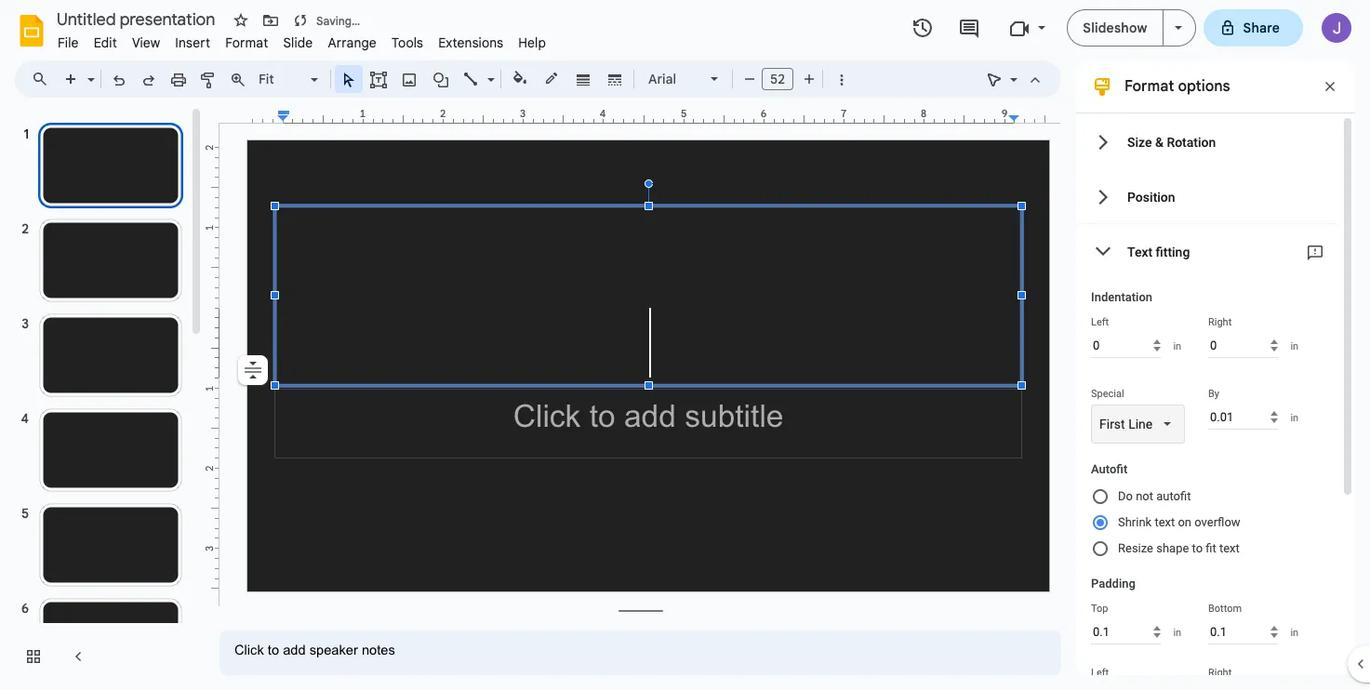 Task type: locate. For each thing, give the bounding box(es) containing it.
first line
[[1100, 417, 1153, 432]]

2 right from the top
[[1208, 667, 1232, 679]]

edit menu item
[[86, 32, 125, 54]]

format down the star checkbox
[[225, 34, 268, 51]]

tools menu item
[[384, 32, 431, 54]]

border color: transparent image
[[541, 66, 562, 90]]

0 vertical spatial right
[[1208, 316, 1232, 328]]

1 vertical spatial right
[[1208, 667, 1232, 679]]

in right right indent, measured in inches. value must be between -0.4409 and 8.9833 text field at the right of page
[[1291, 340, 1299, 352]]

Star checkbox
[[228, 7, 254, 33]]

tools
[[392, 34, 423, 51]]

format left options
[[1125, 77, 1174, 96]]

left margin image
[[248, 109, 288, 123]]

option
[[238, 355, 268, 385]]

right margin image
[[1009, 109, 1049, 123]]

line
[[1128, 417, 1153, 432]]

in right left indent, measured in inches. value must be between -0.4409 and 8.9833 text box
[[1173, 340, 1182, 352]]

slide
[[283, 34, 313, 51]]

Menus field
[[23, 66, 64, 92]]

special
[[1091, 388, 1124, 400]]

to
[[1192, 541, 1203, 555]]

0 vertical spatial text
[[1155, 515, 1175, 529]]

Bottom padding, measured in inches. Value must be between 0 and 2.0198 text field
[[1208, 620, 1278, 645]]

not
[[1136, 489, 1153, 503]]

right
[[1208, 316, 1232, 328], [1208, 667, 1232, 679]]

in right top padding, measured in inches. value must be between 0 and 2.0198 text field
[[1173, 627, 1182, 639]]

text fitting
[[1127, 244, 1190, 259]]

size & rotation
[[1127, 134, 1216, 149]]

font list. arial selected. option
[[648, 66, 700, 92]]

format
[[225, 34, 268, 51], [1125, 77, 1174, 96]]

text right fit at the right bottom
[[1219, 541, 1240, 555]]

in for bottom
[[1291, 627, 1299, 639]]

1 horizontal spatial text
[[1219, 541, 1240, 555]]

file
[[58, 34, 79, 51]]

text fitting tab
[[1076, 224, 1340, 279]]

left down indentation
[[1091, 316, 1109, 328]]

indentation
[[1091, 290, 1153, 304]]

format inside menu item
[[225, 34, 268, 51]]

fitting
[[1156, 244, 1190, 259]]

shrink text on overflow image
[[240, 357, 266, 383]]

resize
[[1118, 541, 1153, 555]]

shrink text on overflow
[[1118, 515, 1241, 529]]

menu bar inside menu bar "banner"
[[50, 24, 554, 55]]

format for format options
[[1125, 77, 1174, 96]]

0 vertical spatial left
[[1091, 316, 1109, 328]]

in for left
[[1173, 340, 1182, 352]]

insert image image
[[399, 66, 420, 92]]

text inside resize shape to fit text radio
[[1219, 541, 1240, 555]]

0 horizontal spatial format
[[225, 34, 268, 51]]

position
[[1127, 189, 1175, 204]]

mode and view toolbar
[[980, 60, 1050, 98]]

Zoom text field
[[256, 66, 308, 92]]

in right special indent amount, measured in inches. value must be between 0.01 and 8.9933 text field
[[1291, 412, 1299, 424]]

arrange menu item
[[320, 32, 384, 54]]

saving… button
[[287, 7, 365, 33]]

text left on
[[1155, 515, 1175, 529]]

special indent type list box
[[1091, 405, 1185, 444]]

top
[[1091, 603, 1108, 615]]

navigation
[[0, 105, 205, 690]]

Right indent, measured in inches. Value must be between -0.4409 and 8.9833 text field
[[1208, 333, 1278, 358]]

in right bottom padding, measured in inches. value must be between 0 and 2.0198 text field
[[1291, 627, 1299, 639]]

left down top padding, measured in inches. value must be between 0 and 2.0198 text field
[[1091, 667, 1109, 679]]

options
[[1178, 77, 1230, 96]]

1 left from the top
[[1091, 316, 1109, 328]]

saving…
[[316, 13, 360, 27]]

1 horizontal spatial format
[[1125, 77, 1174, 96]]

shrink
[[1118, 515, 1152, 529]]

in
[[1173, 340, 1182, 352], [1291, 340, 1299, 352], [1291, 412, 1299, 424], [1173, 627, 1182, 639], [1291, 627, 1299, 639]]

format options
[[1125, 77, 1230, 96]]

format inside section
[[1125, 77, 1174, 96]]

fill color: transparent image
[[509, 66, 531, 90]]

help
[[518, 34, 546, 51]]

slideshow button
[[1067, 9, 1163, 47]]

0 horizontal spatial text
[[1155, 515, 1175, 529]]

text
[[1127, 244, 1153, 259]]

1 vertical spatial left
[[1091, 667, 1109, 679]]

text
[[1155, 515, 1175, 529], [1219, 541, 1240, 555]]

1 vertical spatial format
[[1125, 77, 1174, 96]]

slide menu item
[[276, 32, 320, 54]]

left
[[1091, 316, 1109, 328], [1091, 667, 1109, 679]]

extensions
[[438, 34, 503, 51]]

Do not autofit radio
[[1091, 484, 1327, 510]]

by
[[1208, 388, 1220, 400]]

insert menu item
[[168, 32, 218, 54]]

in for by
[[1291, 412, 1299, 424]]

right down bottom padding, measured in inches. value must be between 0 and 2.0198 text field
[[1208, 667, 1232, 679]]

text inside shrink text on overflow "radio"
[[1155, 515, 1175, 529]]

help menu item
[[511, 32, 554, 54]]

Shrink text on overflow radio
[[1091, 510, 1327, 536]]

format options application
[[0, 0, 1370, 690]]

menu bar containing file
[[50, 24, 554, 55]]

Zoom field
[[253, 66, 327, 93]]

0 vertical spatial format
[[225, 34, 268, 51]]

autofit
[[1091, 462, 1128, 476]]

file menu item
[[50, 32, 86, 54]]

&
[[1155, 134, 1164, 149]]

1 vertical spatial text
[[1219, 541, 1240, 555]]

menu bar
[[50, 24, 554, 55]]

right up right indent, measured in inches. value must be between -0.4409 and 8.9833 text field at the right of page
[[1208, 316, 1232, 328]]

2 left from the top
[[1091, 667, 1109, 679]]

arial
[[648, 71, 676, 87]]

position tab
[[1076, 169, 1340, 224]]

arrange
[[328, 34, 377, 51]]



Task type: describe. For each thing, give the bounding box(es) containing it.
format options section
[[1076, 60, 1355, 690]]

main toolbar
[[55, 65, 856, 95]]

rotation
[[1167, 134, 1216, 149]]

Rename text field
[[50, 7, 226, 30]]

navigation inside format options application
[[0, 105, 205, 690]]

first
[[1100, 417, 1125, 432]]

first line option
[[1100, 415, 1153, 433]]

bottom
[[1208, 603, 1242, 615]]

Left indent, measured in inches. Value must be between -0.4409 and 8.9833 text field
[[1091, 333, 1161, 358]]

extensions menu item
[[431, 32, 511, 54]]

insert
[[175, 34, 210, 51]]

edit
[[94, 34, 117, 51]]

resize shape to fit text
[[1118, 541, 1240, 555]]

fit
[[1206, 541, 1216, 555]]

in for right
[[1291, 340, 1299, 352]]

share
[[1243, 20, 1280, 36]]

menu bar banner
[[0, 0, 1370, 690]]

view
[[132, 34, 160, 51]]

border dash option
[[604, 66, 626, 92]]

Font size field
[[762, 68, 801, 95]]

shape
[[1156, 541, 1189, 555]]

Special indent amount, measured in inches. Value must be between 0.01 and 8.9933 text field
[[1208, 405, 1278, 430]]

format menu item
[[218, 32, 276, 54]]

do not autofit
[[1118, 489, 1191, 503]]

padding
[[1091, 577, 1136, 591]]

Font size text field
[[763, 68, 793, 90]]

do
[[1118, 489, 1133, 503]]

auto fit type option group
[[1091, 484, 1327, 569]]

shape image
[[430, 66, 452, 92]]

format for format
[[225, 34, 268, 51]]

size
[[1127, 134, 1152, 149]]

size & rotation tab
[[1076, 114, 1340, 169]]

presentation options image
[[1174, 26, 1182, 30]]

new slide with layout image
[[83, 67, 95, 73]]

overflow
[[1195, 515, 1241, 529]]

slideshow
[[1083, 20, 1147, 36]]

share button
[[1203, 9, 1303, 47]]

Resize shape to fit text radio
[[1091, 536, 1327, 562]]

autofit
[[1156, 489, 1191, 503]]

view menu item
[[125, 32, 168, 54]]

Top padding, measured in inches. Value must be between 0 and 2.0198 text field
[[1091, 620, 1161, 645]]

in for top
[[1173, 627, 1182, 639]]

1 right from the top
[[1208, 316, 1232, 328]]

on
[[1178, 515, 1192, 529]]

border weight option
[[573, 66, 594, 92]]



Task type: vqa. For each thing, say whether or not it's contained in the screenshot.
"First"
yes



